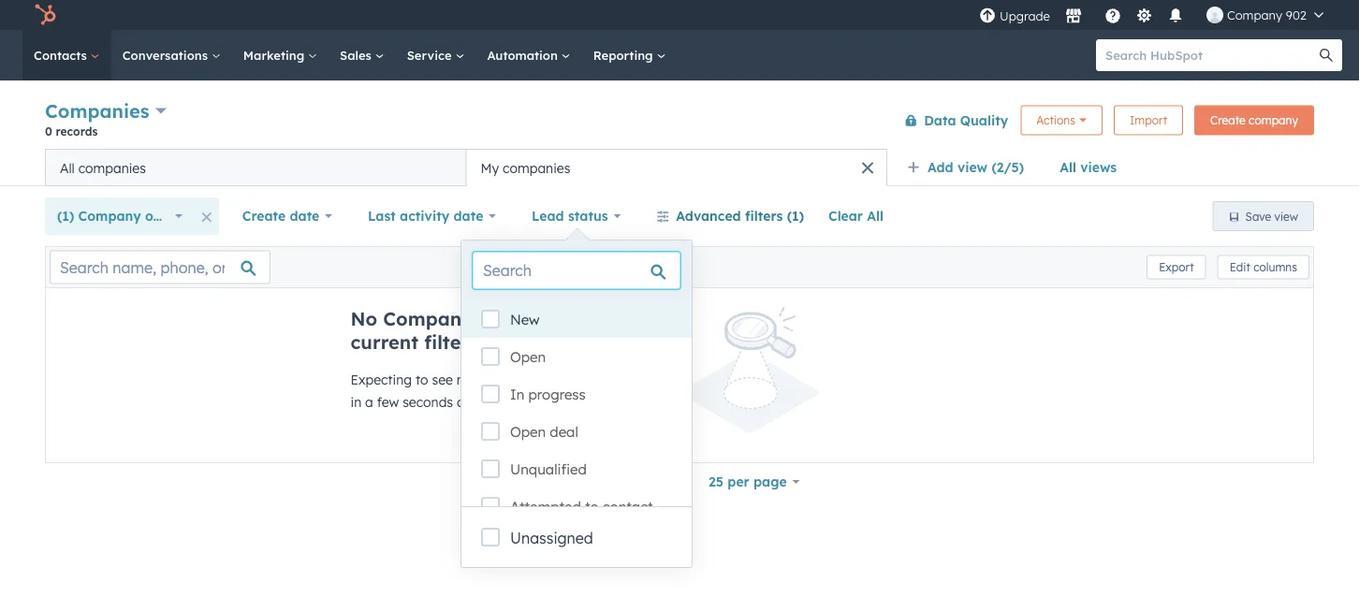 Task type: locate. For each thing, give the bounding box(es) containing it.
company 902
[[1227, 7, 1307, 22]]

to left see
[[416, 372, 428, 388]]

my
[[481, 160, 499, 176]]

the inside no companies match the current filters.
[[558, 307, 588, 330]]

search image
[[1320, 49, 1333, 62]]

companies up see
[[383, 307, 488, 330]]

save view button
[[1213, 201, 1314, 231]]

1 vertical spatial open
[[510, 423, 546, 441]]

advanced filters (1) button
[[644, 198, 816, 235]]

view for save
[[1275, 209, 1298, 223]]

1 (1) from the left
[[57, 208, 74, 224]]

notifications button
[[1160, 0, 1192, 30]]

companies up records
[[45, 99, 149, 123]]

1 horizontal spatial (1)
[[787, 208, 804, 224]]

view inside button
[[1275, 209, 1298, 223]]

2 date from the left
[[454, 208, 483, 224]]

export button
[[1147, 255, 1206, 279]]

reporting link
[[582, 30, 677, 81]]

status
[[568, 208, 608, 224]]

view inside popup button
[[958, 159, 988, 176]]

advanced filters (1)
[[676, 208, 804, 224]]

automation link
[[476, 30, 582, 81]]

the right as
[[475, 394, 495, 411]]

my companies
[[481, 160, 570, 176]]

attempted to contact
[[510, 498, 653, 516]]

to inside expecting to see new companies? try again in a few seconds as the system catches up.
[[416, 372, 428, 388]]

all
[[1060, 159, 1077, 176], [60, 160, 75, 176], [867, 208, 884, 224]]

all right the clear
[[867, 208, 884, 224]]

0 vertical spatial company
[[1227, 7, 1283, 22]]

create for create company
[[1211, 113, 1246, 127]]

hubspot link
[[22, 4, 70, 26]]

1 vertical spatial the
[[475, 394, 495, 411]]

expecting
[[351, 372, 412, 388]]

(1) inside popup button
[[57, 208, 74, 224]]

all left 'views' at top right
[[1060, 159, 1077, 176]]

open down system
[[510, 423, 546, 441]]

pagination navigation
[[547, 470, 697, 495]]

0 vertical spatial create
[[1211, 113, 1246, 127]]

contacts
[[34, 47, 91, 63]]

companies
[[78, 160, 146, 176], [503, 160, 570, 176]]

prev button
[[547, 470, 619, 495]]

to inside list box
[[585, 498, 599, 516]]

my companies button
[[466, 149, 887, 186]]

date right activity
[[454, 208, 483, 224]]

0 horizontal spatial (1)
[[57, 208, 74, 224]]

company 902 button
[[1195, 0, 1335, 30]]

export
[[1159, 260, 1194, 274]]

automation
[[487, 47, 561, 63]]

import
[[1130, 113, 1167, 127]]

create down all companies button
[[242, 208, 286, 224]]

open for open deal
[[510, 423, 546, 441]]

0 horizontal spatial the
[[475, 394, 495, 411]]

1 vertical spatial companies
[[383, 307, 488, 330]]

0 vertical spatial view
[[958, 159, 988, 176]]

1 horizontal spatial companies
[[503, 160, 570, 176]]

notifications image
[[1167, 8, 1184, 25]]

0 horizontal spatial all
[[60, 160, 75, 176]]

all for all companies
[[60, 160, 75, 176]]

0 horizontal spatial view
[[958, 159, 988, 176]]

deal
[[550, 423, 578, 441]]

data
[[924, 112, 956, 128]]

companies?
[[485, 372, 562, 388]]

all down 0 records
[[60, 160, 75, 176]]

0 horizontal spatial create
[[242, 208, 286, 224]]

companies right the my
[[503, 160, 570, 176]]

columns
[[1254, 260, 1298, 274]]

0 vertical spatial to
[[416, 372, 428, 388]]

2 open from the top
[[510, 423, 546, 441]]

companies for my companies
[[503, 160, 570, 176]]

create date button
[[230, 198, 345, 235]]

menu
[[977, 0, 1337, 30]]

0 horizontal spatial companies
[[78, 160, 146, 176]]

view right add
[[958, 159, 988, 176]]

seconds
[[403, 394, 453, 411]]

Search name, phone, or domain search field
[[50, 250, 271, 284]]

companies inside no companies match the current filters.
[[383, 307, 488, 330]]

2 horizontal spatial all
[[1060, 159, 1077, 176]]

2 (1) from the left
[[787, 208, 804, 224]]

in
[[510, 386, 525, 403]]

marketing
[[243, 47, 308, 63]]

to
[[416, 372, 428, 388], [585, 498, 599, 516]]

settings image
[[1136, 8, 1153, 25]]

create for create date
[[242, 208, 286, 224]]

the right new
[[558, 307, 588, 330]]

date down all companies button
[[290, 208, 320, 224]]

companies button
[[45, 97, 167, 125]]

company right 'mateo roberts' image
[[1227, 7, 1283, 22]]

create inside button
[[1211, 113, 1246, 127]]

edit columns
[[1230, 260, 1298, 274]]

company down all companies
[[78, 208, 141, 224]]

1 open from the top
[[510, 348, 546, 366]]

create company button
[[1195, 105, 1314, 135]]

2 companies from the left
[[503, 160, 570, 176]]

1 horizontal spatial create
[[1211, 113, 1246, 127]]

company
[[1227, 7, 1283, 22], [78, 208, 141, 224]]

1 companies from the left
[[78, 160, 146, 176]]

open
[[510, 348, 546, 366], [510, 423, 546, 441]]

in progress
[[510, 386, 586, 403]]

view for add
[[958, 159, 988, 176]]

(1)
[[57, 208, 74, 224], [787, 208, 804, 224]]

1 horizontal spatial the
[[558, 307, 588, 330]]

new
[[510, 311, 540, 329]]

(1) right filters at top right
[[787, 208, 804, 224]]

list box containing new
[[462, 301, 692, 525]]

view
[[958, 159, 988, 176], [1275, 209, 1298, 223]]

1 horizontal spatial date
[[454, 208, 483, 224]]

1 horizontal spatial company
[[1227, 7, 1283, 22]]

companies for all companies
[[78, 160, 146, 176]]

upgrade image
[[979, 8, 996, 25]]

page
[[754, 474, 787, 490]]

list box
[[462, 301, 692, 525]]

few
[[377, 394, 399, 411]]

1 horizontal spatial view
[[1275, 209, 1298, 223]]

companies
[[45, 99, 149, 123], [383, 307, 488, 330]]

again
[[587, 372, 623, 388]]

create company
[[1211, 113, 1298, 127]]

progress
[[528, 386, 586, 403]]

0 vertical spatial open
[[510, 348, 546, 366]]

data quality button
[[892, 102, 1009, 139]]

sales
[[340, 47, 375, 63]]

edit
[[1230, 260, 1251, 274]]

to for attempted
[[585, 498, 599, 516]]

match
[[493, 307, 552, 330]]

0 horizontal spatial date
[[290, 208, 320, 224]]

0 vertical spatial companies
[[45, 99, 149, 123]]

1 vertical spatial to
[[585, 498, 599, 516]]

1 vertical spatial create
[[242, 208, 286, 224]]

0 horizontal spatial company
[[78, 208, 141, 224]]

companies up (1) company owner popup button
[[78, 160, 146, 176]]

all views link
[[1048, 149, 1129, 186]]

create inside "popup button"
[[242, 208, 286, 224]]

last activity date
[[368, 208, 483, 224]]

add view (2/5)
[[928, 159, 1024, 176]]

1 vertical spatial view
[[1275, 209, 1298, 223]]

date
[[290, 208, 320, 224], [454, 208, 483, 224]]

1 horizontal spatial to
[[585, 498, 599, 516]]

conversations
[[122, 47, 211, 63]]

view right save
[[1275, 209, 1298, 223]]

open up the companies?
[[510, 348, 546, 366]]

create
[[1211, 113, 1246, 127], [242, 208, 286, 224]]

1 horizontal spatial companies
[[383, 307, 488, 330]]

0 horizontal spatial companies
[[45, 99, 149, 123]]

system
[[498, 394, 542, 411]]

0 vertical spatial the
[[558, 307, 588, 330]]

0 horizontal spatial to
[[416, 372, 428, 388]]

to down prev
[[585, 498, 599, 516]]

filters
[[745, 208, 783, 224]]

(1) down all companies
[[57, 208, 74, 224]]

create left company
[[1211, 113, 1246, 127]]

all for all views
[[1060, 159, 1077, 176]]



Task type: describe. For each thing, give the bounding box(es) containing it.
clear all
[[828, 208, 884, 224]]

companies inside "popup button"
[[45, 99, 149, 123]]

25
[[709, 474, 724, 490]]

to for expecting
[[416, 372, 428, 388]]

0 records
[[45, 124, 98, 138]]

expecting to see new companies? try again in a few seconds as the system catches up.
[[351, 372, 623, 411]]

Search HubSpot search field
[[1096, 39, 1326, 71]]

new
[[457, 372, 482, 388]]

prev
[[583, 474, 612, 490]]

search button
[[1311, 39, 1342, 71]]

lead
[[532, 208, 564, 224]]

Search search field
[[473, 252, 681, 289]]

upgrade
[[1000, 8, 1050, 24]]

(1) company owner
[[57, 208, 186, 224]]

lead status button
[[520, 198, 633, 235]]

per
[[728, 474, 750, 490]]

as
[[457, 394, 471, 411]]

lead status
[[532, 208, 608, 224]]

advanced
[[676, 208, 741, 224]]

contacts link
[[22, 30, 111, 81]]

(2/5)
[[992, 159, 1024, 176]]

no companies match the current filters.
[[351, 307, 588, 354]]

service link
[[396, 30, 476, 81]]

1 date from the left
[[290, 208, 320, 224]]

open deal
[[510, 423, 578, 441]]

clear all button
[[816, 198, 896, 235]]

1 horizontal spatial all
[[867, 208, 884, 224]]

contact
[[603, 498, 653, 516]]

no
[[351, 307, 377, 330]]

all views
[[1060, 159, 1117, 176]]

try
[[565, 372, 584, 388]]

filters.
[[424, 330, 483, 354]]

marketplaces image
[[1065, 8, 1082, 25]]

902
[[1286, 7, 1307, 22]]

last
[[368, 208, 396, 224]]

(1) inside button
[[787, 208, 804, 224]]

all companies button
[[45, 149, 466, 186]]

25 per page
[[709, 474, 787, 490]]

owner
[[145, 208, 186, 224]]

all companies
[[60, 160, 146, 176]]

see
[[432, 372, 453, 388]]

activity
[[400, 208, 450, 224]]

last activity date button
[[356, 198, 508, 235]]

mateo roberts image
[[1207, 7, 1223, 23]]

hubspot image
[[34, 4, 56, 26]]

the inside expecting to see new companies? try again in a few seconds as the system catches up.
[[475, 394, 495, 411]]

save
[[1246, 209, 1271, 223]]

company
[[1249, 113, 1298, 127]]

records
[[56, 124, 98, 138]]

up.
[[597, 394, 616, 411]]

catches
[[546, 394, 594, 411]]

create date
[[242, 208, 320, 224]]

add
[[928, 159, 954, 176]]

settings link
[[1133, 5, 1156, 25]]

quality
[[960, 112, 1008, 128]]

marketplaces button
[[1054, 0, 1093, 30]]

actions
[[1037, 113, 1076, 127]]

clear
[[828, 208, 863, 224]]

next page image
[[668, 472, 690, 495]]

in
[[351, 394, 362, 411]]

service
[[407, 47, 455, 63]]

company inside menu
[[1227, 7, 1283, 22]]

a
[[365, 394, 373, 411]]

companies banner
[[45, 96, 1314, 149]]

data quality
[[924, 112, 1008, 128]]

edit columns button
[[1218, 255, 1310, 279]]

open for open
[[510, 348, 546, 366]]

conversations link
[[111, 30, 232, 81]]

attempted
[[510, 498, 581, 516]]

current
[[351, 330, 419, 354]]

unassigned
[[510, 529, 593, 548]]

1 vertical spatial company
[[78, 208, 141, 224]]

menu containing company 902
[[977, 0, 1337, 30]]

help button
[[1097, 0, 1129, 30]]

marketing link
[[232, 30, 329, 81]]

help image
[[1105, 8, 1121, 25]]

import button
[[1114, 105, 1183, 135]]

sales link
[[329, 30, 396, 81]]

reporting
[[593, 47, 657, 63]]

save view
[[1246, 209, 1298, 223]]

actions button
[[1021, 105, 1103, 135]]



Task type: vqa. For each thing, say whether or not it's contained in the screenshot.
Send
no



